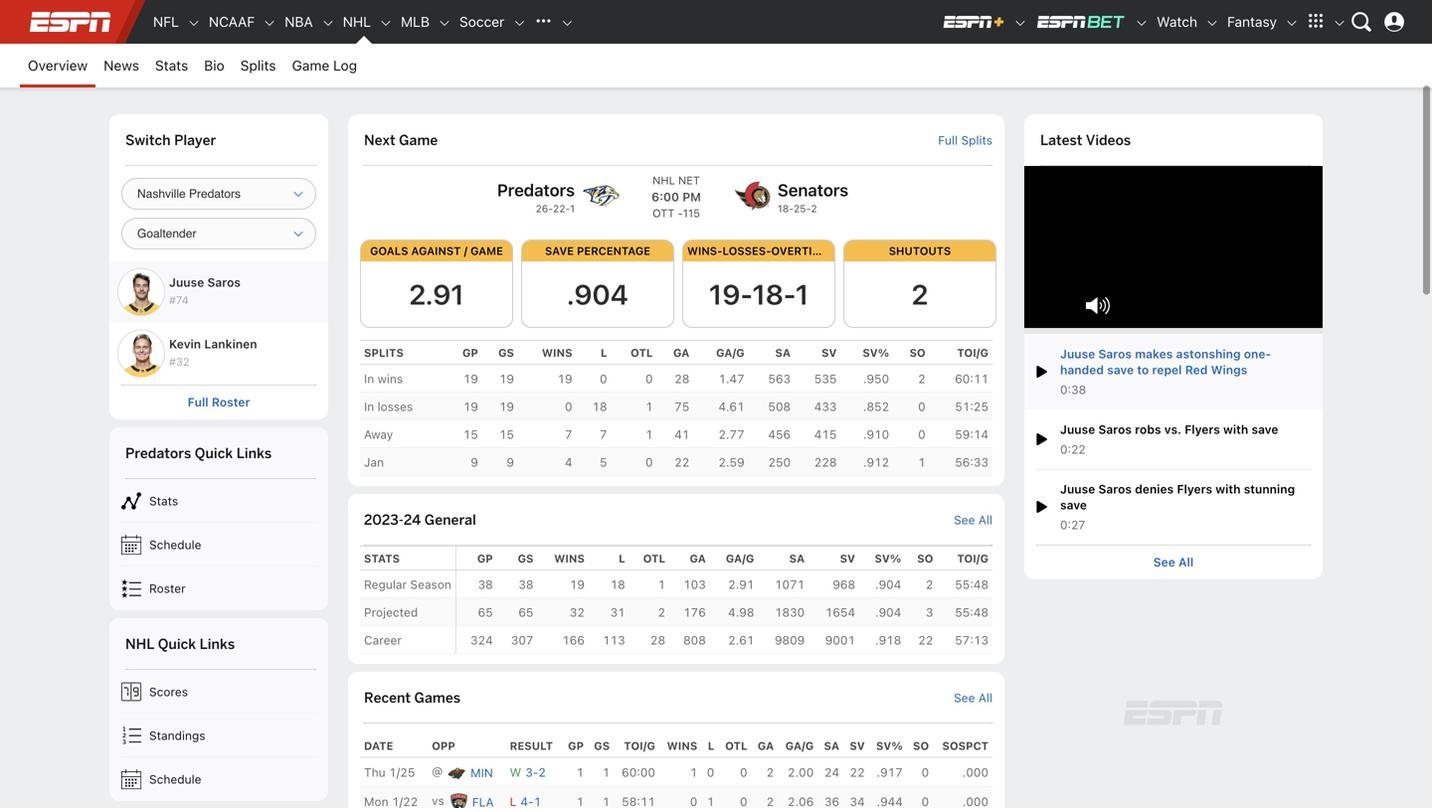 Task type: describe. For each thing, give the bounding box(es) containing it.
2 vertical spatial sv%
[[877, 740, 903, 753]]

sospct
[[943, 740, 989, 753]]

full roster link
[[188, 396, 250, 410]]

in for in losses
[[364, 400, 374, 414]]

.904 for 2.91
[[876, 578, 902, 592]]

losses
[[832, 245, 876, 258]]

with inside juuse saros denies flyers with stunning save 0:27
[[1216, 482, 1241, 496]]

0 vertical spatial gp
[[463, 347, 478, 360]]

splits link
[[233, 44, 284, 88]]

latest videos
[[1041, 131, 1132, 149]]

433
[[815, 400, 837, 414]]

75
[[675, 400, 690, 414]]

1 vertical spatial sv
[[840, 553, 856, 566]]

with inside juuse saros robs vs. flyers with save 0:22
[[1224, 423, 1249, 437]]

latest videos section
[[1025, 114, 1323, 809]]

1 left 60:00
[[603, 766, 610, 780]]

0 vertical spatial ga
[[674, 347, 690, 360]]

espn+ image
[[942, 14, 1006, 30]]

stats inside list
[[149, 494, 178, 508]]

2 vertical spatial wins
[[667, 740, 698, 753]]

list for nhl quick links
[[109, 670, 328, 802]]

juuse saros #74
[[169, 276, 241, 307]]

1 horizontal spatial 28
[[675, 372, 690, 386]]

projected
[[364, 606, 418, 620]]

predators for 26-
[[497, 180, 575, 200]]

228
[[815, 456, 837, 470]]

2 schedule link from the top
[[109, 758, 328, 802]]

968
[[833, 578, 856, 592]]

game inside the next game "element"
[[399, 131, 438, 149]]

0 vertical spatial otl
[[631, 347, 653, 360]]

links for predators quick links
[[237, 445, 272, 462]]

see all link for 2023-24 general
[[954, 513, 993, 527]]

away
[[364, 428, 393, 442]]

ncaaf link
[[201, 0, 263, 44]]

2 up 3
[[926, 578, 934, 592]]

.852
[[864, 400, 890, 414]]

nhl for nhl
[[343, 13, 371, 30]]

1 15 from the left
[[463, 428, 478, 442]]

1 vertical spatial sa
[[790, 553, 805, 566]]

2 vertical spatial ga
[[758, 740, 774, 753]]

0 up 4
[[565, 400, 573, 414]]

0 right '5'
[[646, 456, 653, 470]]

fla image
[[449, 793, 468, 809]]

1830
[[775, 606, 805, 620]]

season
[[410, 578, 452, 592]]

2 schedule from the top
[[149, 773, 202, 787]]

saros for makes
[[1099, 347, 1132, 361]]

0 up '5'
[[600, 372, 608, 386]]

save for juuse saros denies flyers with stunning save
[[1061, 498, 1088, 512]]

see all link inside "latest videos" section
[[1154, 555, 1194, 570]]

quick for predators
[[195, 445, 233, 462]]

in wins
[[364, 372, 403, 386]]

makes
[[1136, 347, 1173, 361]]

2 7 from the left
[[600, 428, 608, 442]]

2 inside senators 18-25-2
[[811, 203, 817, 214]]

2 vertical spatial so
[[913, 740, 930, 753]]

regular season
[[364, 578, 452, 592]]

307
[[511, 634, 534, 648]]

2 left 176
[[658, 606, 666, 620]]

espn more sports home page image
[[529, 7, 558, 37]]

1 vertical spatial 18
[[611, 578, 626, 592]]

to
[[1138, 363, 1150, 377]]

game inside game log link
[[292, 57, 330, 74]]

switch player
[[125, 131, 216, 149]]

4.61
[[719, 400, 745, 414]]

2 left 2.00
[[767, 766, 774, 780]]

0 vertical spatial sa
[[776, 347, 791, 360]]

0 vertical spatial stats link
[[147, 44, 196, 88]]

55:48 for 2
[[955, 578, 989, 592]]

0 vertical spatial 18
[[592, 400, 608, 414]]

0 horizontal spatial 24
[[404, 511, 421, 529]]

1 down overtime at the right top
[[796, 278, 809, 311]]

bio
[[204, 57, 225, 74]]

1 vertical spatial so
[[918, 553, 934, 566]]

vs
[[432, 794, 445, 808]]

more espn image
[[1301, 7, 1331, 37]]

1 vertical spatial sv%
[[875, 553, 902, 566]]

see all for 2023-24 general
[[954, 513, 993, 527]]

1 vertical spatial gp
[[477, 553, 493, 566]]

18- for 1
[[753, 278, 796, 311]]

min image
[[447, 764, 467, 784]]

508
[[769, 400, 791, 414]]

0 right .910 on the bottom right
[[919, 428, 926, 442]]

splits inside the next game "element"
[[962, 133, 993, 147]]

more sports image
[[560, 16, 574, 30]]

scores
[[149, 685, 188, 699]]

2 vertical spatial toi/g
[[624, 740, 656, 753]]

full splits
[[938, 133, 993, 147]]

1 0
[[690, 766, 715, 780]]

456
[[769, 428, 791, 442]]

/
[[464, 245, 468, 258]]

min link
[[471, 767, 493, 780]]

4.98
[[729, 606, 755, 620]]

main content containing 2.91
[[348, 114, 1005, 809]]

senators
[[778, 180, 849, 200]]

0 right 1 0
[[740, 766, 748, 780]]

2 vertical spatial sa
[[824, 740, 840, 753]]

166
[[562, 634, 585, 648]]

1 vertical spatial stats link
[[109, 479, 328, 523]]

0 horizontal spatial gs
[[499, 347, 514, 360]]

1 right 3-
[[577, 766, 584, 780]]

save
[[545, 245, 574, 258]]

all for recent games
[[979, 692, 993, 705]]

latest
[[1041, 131, 1083, 149]]

26-
[[536, 203, 553, 214]]

mlb
[[401, 13, 430, 30]]

0 vertical spatial 2.91
[[409, 278, 464, 311]]

ncaaf image
[[263, 16, 277, 30]]

.950
[[864, 372, 890, 386]]

thu 1/25
[[364, 766, 415, 780]]

535
[[815, 372, 837, 386]]

1 vertical spatial toi/g
[[958, 553, 989, 566]]

see all for recent games
[[954, 692, 993, 705]]

global navigation element
[[20, 0, 1413, 44]]

808
[[684, 634, 706, 648]]

juuse saros image
[[117, 268, 165, 316]]

1 vertical spatial gs
[[518, 553, 534, 566]]

percentage
[[577, 245, 651, 258]]

2 horizontal spatial gs
[[594, 740, 610, 753]]

list for predators quick links
[[109, 479, 328, 611]]

0 vertical spatial sv
[[822, 347, 837, 360]]

juuse for juuse saros makes astonshing one- handed save to repel red wings 0:38
[[1061, 347, 1096, 361]]

repel
[[1153, 363, 1183, 377]]

full for full splits
[[938, 133, 958, 147]]

save for juuse saros robs vs. flyers with save
[[1252, 423, 1279, 437]]

profile management image
[[1385, 12, 1405, 32]]

1 vertical spatial 2.91
[[729, 578, 755, 592]]

1/25
[[389, 766, 415, 780]]

0 vertical spatial so
[[910, 347, 926, 360]]

news link
[[96, 44, 147, 88]]

1 horizontal spatial 22
[[850, 766, 865, 780]]

switch
[[125, 131, 171, 149]]

103
[[684, 578, 706, 592]]

#32
[[169, 356, 190, 369]]

lankinen
[[204, 337, 257, 351]]

2 right .950
[[919, 372, 926, 386]]

1 inside predators 26-22-1
[[570, 203, 575, 214]]

.910
[[864, 428, 890, 442]]

1 schedule link from the top
[[109, 523, 328, 567]]

2 vertical spatial sv
[[850, 740, 865, 753]]

1 65 from the left
[[478, 606, 493, 620]]

2.61
[[729, 634, 755, 648]]

0 left 1.47
[[646, 372, 653, 386]]

1 vertical spatial 28
[[651, 634, 666, 648]]

general
[[425, 511, 476, 529]]

60:00
[[622, 766, 656, 780]]

1 left 75 at the left of page
[[646, 400, 653, 414]]

9809
[[775, 634, 805, 648]]

#74
[[169, 294, 189, 307]]

ott
[[653, 207, 675, 220]]

56:33
[[955, 456, 989, 470]]

0 vertical spatial .904
[[567, 278, 629, 311]]

176
[[684, 606, 706, 620]]

soccer link
[[452, 0, 513, 44]]

22-
[[553, 203, 570, 214]]

videos
[[1086, 131, 1132, 149]]

juuse saros robs vs. flyers with save 0:22
[[1061, 423, 1279, 456]]

standings link
[[109, 714, 328, 758]]

shutouts
[[889, 245, 952, 258]]

2 vertical spatial stats
[[364, 553, 400, 566]]

standings
[[149, 729, 206, 743]]

overview
[[28, 57, 88, 74]]

.918
[[876, 634, 902, 648]]

stunning
[[1244, 482, 1296, 496]]

nhl for nhl quick links
[[125, 636, 154, 654]]

2 vertical spatial ga/g
[[786, 740, 814, 753]]

113
[[603, 634, 626, 648]]

senators 18-25-2
[[778, 180, 849, 214]]

@
[[432, 765, 443, 779]]

predators quick links
[[125, 445, 272, 462]]

0 vertical spatial stats
[[155, 57, 188, 74]]

0 right .852
[[919, 400, 926, 414]]

predators for quick
[[125, 445, 191, 462]]

flyers inside juuse saros robs vs. flyers with save 0:22
[[1185, 423, 1221, 437]]

18- for 25-
[[778, 203, 794, 214]]



Task type: vqa. For each thing, say whether or not it's contained in the screenshot.


Task type: locate. For each thing, give the bounding box(es) containing it.
2 vertical spatial see all
[[954, 692, 993, 705]]

1 horizontal spatial game
[[399, 131, 438, 149]]

0 horizontal spatial 18
[[592, 400, 608, 414]]

18- inside senators 18-25-2
[[778, 203, 794, 214]]

2 list from the top
[[109, 670, 328, 802]]

juuse
[[169, 276, 204, 289], [1061, 347, 1096, 361], [1061, 423, 1096, 437], [1061, 482, 1096, 496]]

see all down 56:33 at the bottom right of page
[[954, 513, 993, 527]]

watch
[[1157, 13, 1198, 30]]

2 9 from the left
[[507, 456, 514, 470]]

0 horizontal spatial 38
[[478, 578, 493, 592]]

0 vertical spatial l
[[601, 347, 608, 360]]

1 7 from the left
[[565, 428, 573, 442]]

324
[[471, 634, 493, 648]]

stats left bio at left top
[[155, 57, 188, 74]]

2 in from the top
[[364, 400, 374, 414]]

game right /
[[471, 245, 503, 258]]

game right the next
[[399, 131, 438, 149]]

28 left 808
[[651, 634, 666, 648]]

so
[[910, 347, 926, 360], [918, 553, 934, 566], [913, 740, 930, 753]]

goals
[[370, 245, 408, 258]]

mute image
[[1087, 294, 1112, 318]]

saros inside juuse saros robs vs. flyers with save 0:22
[[1099, 423, 1132, 437]]

watch link
[[1149, 0, 1206, 44]]

1 vertical spatial 18-
[[753, 278, 796, 311]]

1 38 from the left
[[478, 578, 493, 592]]

saros for #74
[[207, 276, 241, 289]]

stats down predators quick links
[[149, 494, 178, 508]]

espn bet image
[[1036, 14, 1128, 30]]

list down nhl quick links
[[109, 670, 328, 802]]

55:48 for 3
[[955, 606, 989, 620]]

save for juuse saros makes astonshing one- handed save to repel red wings
[[1108, 363, 1135, 377]]

1 horizontal spatial roster
[[212, 396, 250, 409]]

19-
[[709, 278, 753, 311]]

nhl image
[[379, 16, 393, 30]]

18 up 31
[[611, 578, 626, 592]]

0 horizontal spatial save
[[1061, 498, 1088, 512]]

recent games
[[364, 690, 461, 707]]

1 vertical spatial wins
[[554, 553, 585, 566]]

next game element
[[364, 114, 993, 166]]

9001
[[826, 634, 856, 648]]

sv% up .918
[[875, 553, 902, 566]]

28 up 75 at the left of page
[[675, 372, 690, 386]]

juuse inside juuse saros makes astonshing one- handed save to repel red wings 0:38
[[1061, 347, 1096, 361]]

list containing stats
[[109, 479, 328, 611]]

astonshing
[[1177, 347, 1241, 361]]

563
[[769, 372, 791, 386]]

toi/g up 57:13
[[958, 553, 989, 566]]

quick
[[195, 445, 233, 462], [158, 636, 196, 654]]

.912
[[864, 456, 890, 470]]

0 vertical spatial splits
[[240, 57, 276, 74]]

2023-
[[364, 511, 404, 529]]

0 horizontal spatial l
[[601, 347, 608, 360]]

roster inside "roster" link
[[149, 582, 186, 596]]

schedule up "roster" link
[[149, 538, 202, 552]]

24 right 2.00
[[825, 766, 840, 780]]

quick for nhl
[[158, 636, 196, 654]]

juuse up 0:27
[[1061, 482, 1096, 496]]

splits down ncaaf icon
[[240, 57, 276, 74]]

against
[[411, 245, 461, 258]]

ga/g up 4.98
[[726, 553, 755, 566]]

result
[[510, 740, 553, 753]]

juuse inside juuse saros #74
[[169, 276, 204, 289]]

0 right 60:00
[[707, 766, 715, 780]]

see all down juuse saros denies flyers with stunning save 0:27
[[1154, 555, 1194, 569]]

2 right w
[[539, 766, 546, 780]]

0 vertical spatial list
[[109, 479, 328, 611]]

1 vertical spatial ga
[[690, 553, 706, 566]]

19
[[463, 372, 478, 386], [499, 372, 514, 386], [558, 372, 573, 386], [463, 400, 478, 414], [499, 400, 514, 414], [570, 578, 585, 592]]

1 vertical spatial roster
[[149, 582, 186, 596]]

roster up nhl quick links
[[149, 582, 186, 596]]

115
[[683, 207, 700, 220]]

links down full roster link
[[237, 445, 272, 462]]

0 horizontal spatial 15
[[463, 428, 478, 442]]

watch image
[[1206, 16, 1220, 30]]

all for 2023-24 general
[[979, 513, 993, 527]]

full for full roster
[[188, 396, 209, 409]]

0 vertical spatial 24
[[404, 511, 421, 529]]

0 vertical spatial with
[[1224, 423, 1249, 437]]

schedule link down standings
[[109, 758, 328, 802]]

toi/g up '60:11' on the top right of page
[[958, 347, 989, 360]]

see up sospct
[[954, 692, 976, 705]]

2 horizontal spatial 22
[[919, 634, 934, 648]]

nhl inside global navigation element
[[343, 13, 371, 30]]

2 vertical spatial gp
[[568, 740, 584, 753]]

net
[[679, 174, 700, 187]]

2 55:48 from the top
[[955, 606, 989, 620]]

stats link left bio at left top
[[147, 44, 196, 88]]

game log
[[292, 57, 357, 74]]

see all link down 56:33 at the bottom right of page
[[954, 513, 993, 527]]

flyers right vs.
[[1185, 423, 1221, 437]]

22
[[675, 456, 690, 470], [919, 634, 934, 648], [850, 766, 865, 780]]

fantasy image
[[1286, 16, 1299, 30]]

59:14
[[955, 428, 989, 442]]

0 horizontal spatial splits
[[240, 57, 276, 74]]

2 vertical spatial .904
[[876, 606, 902, 620]]

roster down kevin lankinen #32
[[212, 396, 250, 409]]

1 55:48 from the top
[[955, 578, 989, 592]]

1 right 60:00
[[690, 766, 698, 780]]

0 horizontal spatial links
[[200, 636, 235, 654]]

see all link inside 2023-24 general element
[[954, 513, 993, 527]]

saros up handed
[[1099, 347, 1132, 361]]

full inside the next game "element"
[[938, 133, 958, 147]]

.904 down save percentage
[[567, 278, 629, 311]]

2.59
[[719, 456, 745, 470]]

juuse for juuse saros denies flyers with stunning save 0:27
[[1061, 482, 1096, 496]]

overtime
[[772, 245, 829, 258]]

juuse inside juuse saros denies flyers with stunning save 0:27
[[1061, 482, 1096, 496]]

1 9 from the left
[[471, 456, 478, 470]]

2 vertical spatial game
[[471, 245, 503, 258]]

1 vertical spatial schedule link
[[109, 758, 328, 802]]

1 horizontal spatial gs
[[518, 553, 534, 566]]

predators inside main content
[[497, 180, 575, 200]]

18
[[592, 400, 608, 414], [611, 578, 626, 592]]

2023-24 general
[[364, 511, 476, 529]]

all down 56:33 at the bottom right of page
[[979, 513, 993, 527]]

see inside recent games element
[[954, 692, 976, 705]]

38 right season
[[478, 578, 493, 592]]

schedule
[[149, 538, 202, 552], [149, 773, 202, 787]]

1 right .912
[[919, 456, 926, 470]]

1654
[[826, 606, 856, 620]]

saros inside juuse saros denies flyers with stunning save 0:27
[[1099, 482, 1132, 496]]

2023-24 general element
[[364, 495, 993, 546]]

saros
[[207, 276, 241, 289], [1099, 347, 1132, 361], [1099, 423, 1132, 437], [1099, 482, 1132, 496]]

1 schedule from the top
[[149, 538, 202, 552]]

0 vertical spatial predators
[[497, 180, 575, 200]]

nfl
[[153, 13, 179, 30]]

3
[[926, 606, 934, 620]]

save inside juuse saros robs vs. flyers with save 0:22
[[1252, 423, 1279, 437]]

with
[[1224, 423, 1249, 437], [1216, 482, 1241, 496]]

all inside recent games element
[[979, 692, 993, 705]]

schedule link down predators quick links
[[109, 523, 328, 567]]

0 horizontal spatial 22
[[675, 456, 690, 470]]

splits up in wins
[[364, 347, 404, 360]]

quick up scores
[[158, 636, 196, 654]]

flyers inside juuse saros denies flyers with stunning save 0:27
[[1178, 482, 1213, 496]]

2 horizontal spatial game
[[471, 245, 503, 258]]

ga/g up 2.00
[[786, 740, 814, 753]]

1 horizontal spatial splits
[[364, 347, 404, 360]]

18- down wins-losses-overtime losses
[[753, 278, 796, 311]]

0 vertical spatial save
[[1108, 363, 1135, 377]]

stats link down predators quick links
[[109, 479, 328, 523]]

see inside 2023-24 general element
[[954, 513, 976, 527]]

see for 2023-24 general
[[954, 513, 976, 527]]

1 vertical spatial 24
[[825, 766, 840, 780]]

.904 for 4.98
[[876, 606, 902, 620]]

in for in wins
[[364, 372, 374, 386]]

2 down shutouts
[[912, 278, 929, 311]]

2 vertical spatial save
[[1061, 498, 1088, 512]]

flyers
[[1185, 423, 1221, 437], [1178, 482, 1213, 496]]

0 horizontal spatial 2.91
[[409, 278, 464, 311]]

.904 right "968"
[[876, 578, 902, 592]]

2 vertical spatial nhl
[[125, 636, 154, 654]]

all down juuse saros denies flyers with stunning save 0:27
[[1179, 555, 1194, 569]]

nba image
[[321, 16, 335, 30]]

losses
[[378, 400, 413, 414]]

see all inside 2023-24 general element
[[954, 513, 993, 527]]

1 vertical spatial otl
[[643, 553, 666, 566]]

juuse up the 0:22
[[1061, 423, 1096, 437]]

0 vertical spatial see all
[[954, 513, 993, 527]]

see all link inside recent games element
[[954, 692, 993, 705]]

save left to
[[1108, 363, 1135, 377]]

1 vertical spatial l
[[619, 553, 626, 566]]

ottawa senators image
[[732, 175, 772, 215]]

all inside see all link
[[1179, 555, 1194, 569]]

7 up '5'
[[600, 428, 608, 442]]

18-
[[778, 203, 794, 214], [753, 278, 796, 311]]

juuse up #74
[[169, 276, 204, 289]]

saros up lankinen
[[207, 276, 241, 289]]

0 vertical spatial 18-
[[778, 203, 794, 214]]

1 vertical spatial splits
[[962, 133, 993, 147]]

saros left robs
[[1099, 423, 1132, 437]]

predators
[[497, 180, 575, 200], [125, 445, 191, 462]]

18 up '5'
[[592, 400, 608, 414]]

goals against / game
[[370, 245, 503, 258]]

toi/g up 60:00
[[624, 740, 656, 753]]

juuse for juuse saros robs vs. flyers with save 0:22
[[1061, 423, 1096, 437]]

in left wins on the left of the page
[[364, 372, 374, 386]]

nhl inside the "nhl net 6:00 pm ott -115"
[[653, 174, 675, 187]]

1 horizontal spatial 65
[[519, 606, 534, 620]]

2 vertical spatial otl
[[726, 740, 748, 753]]

flyers right denies
[[1178, 482, 1213, 496]]

espn bet image
[[1136, 16, 1149, 30]]

espn plus image
[[1014, 16, 1028, 30]]

0 right .917
[[922, 766, 930, 780]]

2 horizontal spatial splits
[[962, 133, 993, 147]]

1 vertical spatial save
[[1252, 423, 1279, 437]]

0 vertical spatial see all link
[[954, 513, 993, 527]]

schedule down standings
[[149, 773, 202, 787]]

full inside 'section'
[[188, 396, 209, 409]]

2 38 from the left
[[519, 578, 534, 592]]

see all inside recent games element
[[954, 692, 993, 705]]

saros for robs
[[1099, 423, 1132, 437]]

list
[[109, 479, 328, 611], [109, 670, 328, 802]]

1 vertical spatial 22
[[919, 634, 934, 648]]

saros for denies
[[1099, 482, 1132, 496]]

kevin
[[169, 337, 201, 351]]

2 15 from the left
[[499, 428, 514, 442]]

see all link for recent games
[[954, 692, 993, 705]]

list containing scores
[[109, 670, 328, 802]]

4
[[565, 456, 573, 470]]

1 right 26-
[[570, 203, 575, 214]]

nhl up 6:00
[[653, 174, 675, 187]]

1 horizontal spatial links
[[237, 445, 272, 462]]

0 vertical spatial ga/g
[[717, 347, 745, 360]]

save inside juuse saros makes astonshing one- handed save to repel red wings 0:38
[[1108, 363, 1135, 377]]

0 vertical spatial schedule link
[[109, 523, 328, 567]]

0 vertical spatial sv%
[[863, 347, 890, 360]]

links for nhl quick links
[[200, 636, 235, 654]]

game log link
[[284, 44, 365, 88]]

1 vertical spatial in
[[364, 400, 374, 414]]

see all inside "latest videos" section
[[1154, 555, 1194, 569]]

1 in from the top
[[364, 372, 374, 386]]

0 vertical spatial wins
[[542, 347, 573, 360]]

jan
[[364, 456, 384, 470]]

.904 up .918
[[876, 606, 902, 620]]

24
[[404, 511, 421, 529], [825, 766, 840, 780]]

stats up regular
[[364, 553, 400, 566]]

0 vertical spatial links
[[237, 445, 272, 462]]

in
[[364, 372, 374, 386], [364, 400, 374, 414]]

415
[[815, 428, 837, 442]]

0:22
[[1061, 443, 1086, 456]]

one-
[[1244, 347, 1272, 361]]

250
[[769, 456, 791, 470]]

save up 0:27
[[1061, 498, 1088, 512]]

1 horizontal spatial nhl
[[343, 13, 371, 30]]

list down predators quick links
[[109, 479, 328, 611]]

1 horizontal spatial 7
[[600, 428, 608, 442]]

juuse for juuse saros #74
[[169, 276, 204, 289]]

saros inside juuse saros makes astonshing one- handed save to repel red wings 0:38
[[1099, 347, 1132, 361]]

see inside "latest videos" section
[[1154, 555, 1176, 569]]

2 vertical spatial 22
[[850, 766, 865, 780]]

22 down 3
[[919, 634, 934, 648]]

juuse up handed
[[1061, 347, 1096, 361]]

sv% up .917
[[877, 740, 903, 753]]

recent
[[364, 690, 411, 707]]

65
[[478, 606, 493, 620], [519, 606, 534, 620]]

2 65 from the left
[[519, 606, 534, 620]]

in left losses
[[364, 400, 374, 414]]

mlb image
[[438, 16, 452, 30]]

predators down full roster link
[[125, 445, 191, 462]]

2 vertical spatial l
[[708, 740, 715, 753]]

2 horizontal spatial nhl
[[653, 174, 675, 187]]

predators inside 'section'
[[125, 445, 191, 462]]

22 left .917
[[850, 766, 865, 780]]

game left log
[[292, 57, 330, 74]]

next
[[364, 131, 396, 149]]

1 list from the top
[[109, 479, 328, 611]]

nhl quick links
[[125, 636, 235, 654]]

nashville predators image
[[581, 175, 621, 215]]

22 down 41
[[675, 456, 690, 470]]

9 left 4
[[507, 456, 514, 470]]

0 horizontal spatial 9
[[471, 456, 478, 470]]

robs
[[1136, 423, 1162, 437]]

1 vertical spatial see all
[[1154, 555, 1194, 569]]

saros inside juuse saros #74
[[207, 276, 241, 289]]

juuse inside juuse saros robs vs. flyers with save 0:22
[[1061, 423, 1096, 437]]

38 up 307
[[519, 578, 534, 592]]

65 up 307
[[519, 606, 534, 620]]

saros left denies
[[1099, 482, 1132, 496]]

1 vertical spatial schedule
[[149, 773, 202, 787]]

all up sospct
[[979, 692, 993, 705]]

0 vertical spatial schedule
[[149, 538, 202, 552]]

links up scores link
[[200, 636, 235, 654]]

nhl left nhl image
[[343, 13, 371, 30]]

quick down full roster link
[[195, 445, 233, 462]]

24 left general
[[404, 511, 421, 529]]

handed
[[1061, 363, 1104, 377]]

0 horizontal spatial game
[[292, 57, 330, 74]]

1 vertical spatial 55:48
[[955, 606, 989, 620]]

5
[[600, 456, 608, 470]]

full roster
[[188, 396, 250, 409]]

juuse saros denies flyers with stunning save 0:27
[[1061, 482, 1296, 532]]

nhl up scores
[[125, 636, 154, 654]]

1071
[[775, 578, 805, 592]]

thu
[[364, 766, 386, 780]]

soccer image
[[513, 16, 527, 30]]

scores link
[[109, 670, 328, 714]]

log
[[333, 57, 357, 74]]

nba
[[285, 13, 313, 30]]

2 vertical spatial all
[[979, 692, 993, 705]]

see all link up sospct
[[954, 692, 993, 705]]

roster inside full roster link
[[212, 396, 250, 409]]

0 vertical spatial see
[[954, 513, 976, 527]]

2 horizontal spatial l
[[708, 740, 715, 753]]

0 vertical spatial gs
[[499, 347, 514, 360]]

19-18-1
[[709, 278, 809, 311]]

see down juuse saros denies flyers with stunning save 0:27
[[1154, 555, 1176, 569]]

video player region
[[1025, 166, 1323, 334]]

18- down senators
[[778, 203, 794, 214]]

.904
[[567, 278, 629, 311], [876, 578, 902, 592], [876, 606, 902, 620]]

2.91 up 4.98
[[729, 578, 755, 592]]

1 vertical spatial with
[[1216, 482, 1241, 496]]

1 horizontal spatial 15
[[499, 428, 514, 442]]

min
[[471, 767, 493, 780]]

nfl image
[[187, 16, 201, 30]]

save inside juuse saros denies flyers with stunning save 0:27
[[1061, 498, 1088, 512]]

see for recent games
[[954, 692, 976, 705]]

0 vertical spatial game
[[292, 57, 330, 74]]

1 vertical spatial full
[[188, 396, 209, 409]]

1 left 103
[[658, 578, 666, 592]]

main content
[[348, 114, 1005, 809]]

3-
[[526, 766, 539, 780]]

28
[[675, 372, 690, 386], [651, 634, 666, 648]]

0 vertical spatial roster
[[212, 396, 250, 409]]

1 vertical spatial see
[[1154, 555, 1176, 569]]

bio link
[[196, 44, 233, 88]]

section containing switch player
[[109, 114, 328, 809]]

see down 56:33 at the bottom right of page
[[954, 513, 976, 527]]

1 horizontal spatial l
[[619, 553, 626, 566]]

2 horizontal spatial save
[[1252, 423, 1279, 437]]

0 vertical spatial toi/g
[[958, 347, 989, 360]]

1 vertical spatial predators
[[125, 445, 191, 462]]

1 horizontal spatial save
[[1108, 363, 1135, 377]]

kevin lankinen image
[[117, 330, 165, 378]]

with left stunning
[[1216, 482, 1241, 496]]

recent games element
[[364, 673, 993, 724]]

all inside 2023-24 general element
[[979, 513, 993, 527]]

15
[[463, 428, 478, 442], [499, 428, 514, 442]]

section
[[109, 114, 328, 809]]

news
[[104, 57, 139, 74]]

2.77
[[719, 428, 745, 442]]

with down wings
[[1224, 423, 1249, 437]]

51:25
[[955, 400, 989, 414]]

1 horizontal spatial 2.91
[[729, 578, 755, 592]]

see all up sospct
[[954, 692, 993, 705]]

2.91 down goals against / game
[[409, 278, 464, 311]]

0 vertical spatial nhl
[[343, 13, 371, 30]]

0 vertical spatial flyers
[[1185, 423, 1221, 437]]

1 vertical spatial ga/g
[[726, 553, 755, 566]]

1 left 41
[[646, 428, 653, 442]]

nhl for nhl net 6:00 pm ott -115
[[653, 174, 675, 187]]

predators up 26-
[[497, 180, 575, 200]]

more espn image
[[1333, 16, 1347, 30]]

nba link
[[277, 0, 321, 44]]



